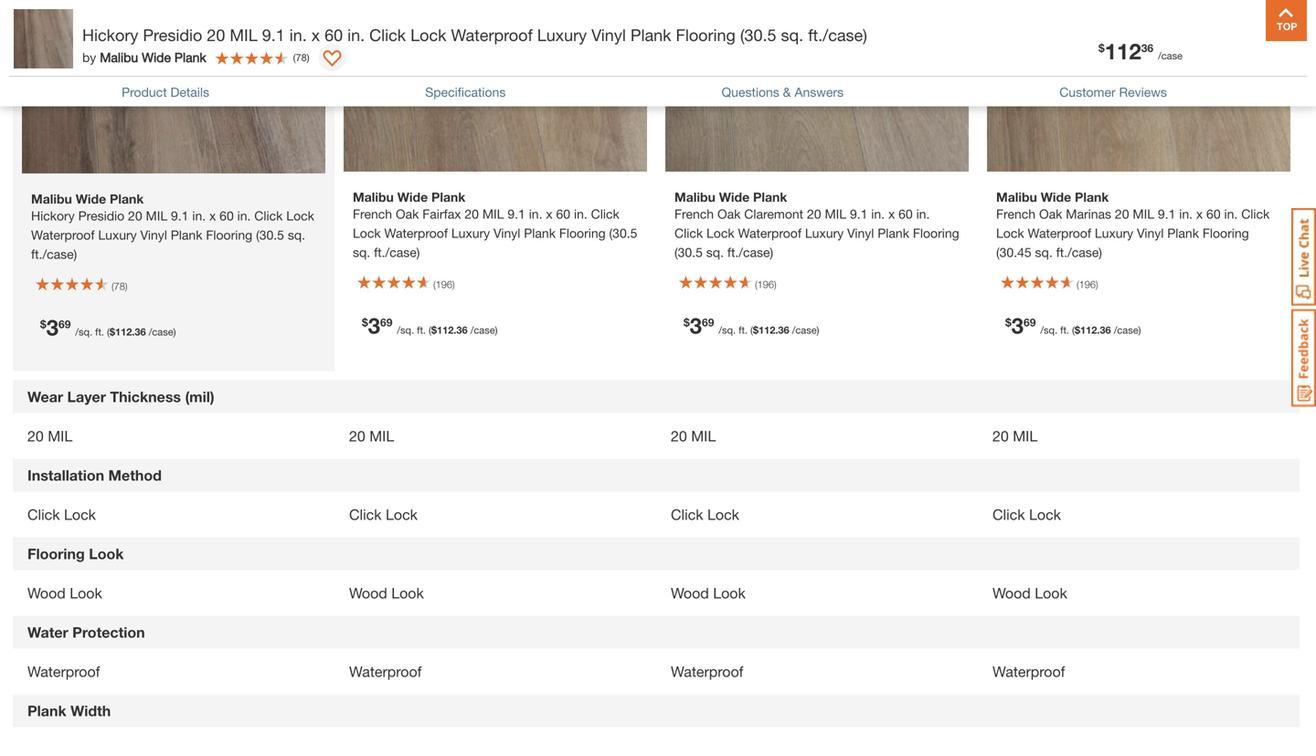 Task type: describe. For each thing, give the bounding box(es) containing it.
sq. for malibu wide plank french oak fairfax 20 mil 9.1 in. x 60 in. click lock waterproof luxury vinyl plank flooring (30.5 sq. ft./case)
[[353, 245, 370, 260]]

wear layer thickness (mil)
[[27, 388, 214, 406]]

oak for claremont
[[717, 207, 741, 222]]

x for malibu wide plank french oak marinas 20 mil 9.1 in. x 60 in. click lock waterproof luxury vinyl plank flooring (30.45 sq. ft./case)
[[1196, 207, 1203, 222]]

french oak marinas 20 mil 9.1 in. x 60 in. click lock waterproof luxury vinyl plank flooring (30.45 sq. ft./case) image
[[987, 0, 1291, 172]]

questions & answers
[[722, 84, 844, 100]]

specifications
[[425, 84, 506, 100]]

3 for malibu wide plank french oak claremont 20 mil 9.1 in. x 60 in. click lock waterproof luxury vinyl plank flooring (30.5 sq. ft./case)
[[690, 313, 702, 339]]

4 wood look from the left
[[993, 585, 1067, 602]]

luxury for malibu wide plank french oak marinas 20 mil 9.1 in. x 60 in. click lock waterproof luxury vinyl plank flooring (30.45 sq. ft./case)
[[1095, 226, 1134, 241]]

x for malibu wide plank french oak fairfax 20 mil 9.1 in. x 60 in. click lock waterproof luxury vinyl plank flooring (30.5 sq. ft./case)
[[546, 207, 553, 222]]

presidio
[[143, 25, 202, 45]]

waterproof inside malibu wide plank french oak claremont 20 mil 9.1 in. x 60 in. click lock waterproof luxury vinyl plank flooring (30.5 sq. ft./case)
[[738, 226, 802, 241]]

/case for malibu wide plank french oak marinas 20 mil 9.1 in. x 60 in. click lock waterproof luxury vinyl plank flooring (30.45 sq. ft./case)
[[1114, 325, 1138, 337]]

60 for malibu wide plank french oak claremont 20 mil 9.1 in. x 60 in. click lock waterproof luxury vinyl plank flooring (30.5 sq. ft./case)
[[899, 207, 913, 222]]

sq. for malibu wide plank french oak marinas 20 mil 9.1 in. x 60 in. click lock waterproof luxury vinyl plank flooring (30.45 sq. ft./case)
[[1035, 245, 1053, 260]]

1 vertical spatial 78
[[114, 280, 125, 292]]

installation
[[27, 467, 104, 484]]

french for french oak fairfax 20 mil 9.1 in. x 60 in. click lock waterproof luxury vinyl plank flooring (30.5 sq. ft./case)
[[353, 207, 392, 222]]

ft. for french oak claremont 20 mil 9.1 in. x 60 in. click lock waterproof luxury vinyl plank flooring (30.5 sq. ft./case)
[[739, 325, 748, 337]]

wide for malibu wide plank french oak marinas 20 mil 9.1 in. x 60 in. click lock waterproof luxury vinyl plank flooring (30.45 sq. ft./case)
[[1041, 190, 1071, 205]]

live chat image
[[1291, 208, 1316, 306]]

french for french oak claremont 20 mil 9.1 in. x 60 in. click lock waterproof luxury vinyl plank flooring (30.5 sq. ft./case)
[[675, 207, 714, 222]]

mil inside malibu wide plank french oak marinas 20 mil 9.1 in. x 60 in. click lock waterproof luxury vinyl plank flooring (30.45 sq. ft./case)
[[1133, 207, 1154, 222]]

0 vertical spatial (30.5
[[740, 25, 776, 45]]

1 20 mil from the left
[[27, 428, 72, 445]]

2 20 mil from the left
[[349, 428, 394, 445]]

luxury for malibu wide plank french oak claremont 20 mil 9.1 in. x 60 in. click lock waterproof luxury vinyl plank flooring (30.5 sq. ft./case)
[[805, 226, 844, 241]]

/case for malibu wide plank french oak claremont 20 mil 9.1 in. x 60 in. click lock waterproof luxury vinyl plank flooring (30.5 sq. ft./case)
[[792, 325, 817, 337]]

vinyl for malibu wide plank french oak claremont 20 mil 9.1 in. x 60 in. click lock waterproof luxury vinyl plank flooring (30.5 sq. ft./case)
[[847, 226, 874, 241]]

4 wood from the left
[[993, 585, 1031, 602]]

. for marinas
[[1097, 325, 1100, 337]]

36 inside $ 112 36 /case
[[1141, 42, 1154, 54]]

3 for malibu wide plank french oak fairfax 20 mil 9.1 in. x 60 in. click lock waterproof luxury vinyl plank flooring (30.5 sq. ft./case)
[[368, 313, 380, 339]]

french for french oak marinas 20 mil 9.1 in. x 60 in. click lock waterproof luxury vinyl plank flooring (30.45 sq. ft./case)
[[996, 207, 1036, 222]]

1 wood from the left
[[27, 585, 66, 602]]

waterproof inside malibu wide plank french oak marinas 20 mil 9.1 in. x 60 in. click lock waterproof luxury vinyl plank flooring (30.45 sq. ft./case)
[[1028, 226, 1091, 241]]

layer
[[67, 388, 106, 406]]

ft./case) for malibu wide plank french oak claremont 20 mil 9.1 in. x 60 in. click lock waterproof luxury vinyl plank flooring (30.5 sq. ft./case)
[[727, 245, 773, 260]]

malibu wide plank french oak fairfax 20 mil 9.1 in. x 60 in. click lock waterproof luxury vinyl plank flooring (30.5 sq. ft./case)
[[353, 190, 637, 260]]

36 for malibu wide plank french oak marinas 20 mil 9.1 in. x 60 in. click lock waterproof luxury vinyl plank flooring (30.45 sq. ft./case)
[[1100, 325, 1111, 337]]

3 for malibu wide plank french oak marinas 20 mil 9.1 in. x 60 in. click lock waterproof luxury vinyl plank flooring (30.45 sq. ft./case)
[[1012, 313, 1024, 339]]

ft./case) for malibu wide plank french oak marinas 20 mil 9.1 in. x 60 in. click lock waterproof luxury vinyl plank flooring (30.45 sq. ft./case)
[[1056, 245, 1102, 260]]

lock inside malibu wide plank french oak fairfax 20 mil 9.1 in. x 60 in. click lock waterproof luxury vinyl plank flooring (30.5 sq. ft./case)
[[353, 226, 381, 241]]

product details
[[122, 84, 209, 100]]

product image image
[[14, 9, 73, 69]]

malibu wide plank french oak claremont 20 mil 9.1 in. x 60 in. click lock waterproof luxury vinyl plank flooring (30.5 sq. ft./case)
[[675, 190, 959, 260]]

x for malibu wide plank french oak claremont 20 mil 9.1 in. x 60 in. click lock waterproof luxury vinyl plank flooring (30.5 sq. ft./case)
[[888, 207, 895, 222]]

69 for malibu wide plank french oak fairfax 20 mil 9.1 in. x 60 in. click lock waterproof luxury vinyl plank flooring (30.5 sq. ft./case)
[[380, 316, 392, 329]]

/sq. for french oak marinas 20 mil 9.1 in. x 60 in. click lock waterproof luxury vinyl plank flooring (30.45 sq. ft./case)
[[1040, 325, 1058, 337]]

196 for fairfax
[[436, 279, 452, 291]]

2 wood look from the left
[[349, 585, 424, 602]]

$ 3 69 /sq. ft. ( $ 112 . 36 /case ) for malibu wide plank french oak fairfax 20 mil 9.1 in. x 60 in. click lock waterproof luxury vinyl plank flooring (30.5 sq. ft./case)
[[362, 313, 498, 339]]

vinyl for malibu wide plank french oak fairfax 20 mil 9.1 in. x 60 in. click lock waterproof luxury vinyl plank flooring (30.5 sq. ft./case)
[[494, 226, 520, 241]]

width
[[70, 703, 111, 720]]

flooring for malibu wide plank french oak claremont 20 mil 9.1 in. x 60 in. click lock waterproof luxury vinyl plank flooring (30.5 sq. ft./case)
[[913, 226, 959, 241]]

claremont
[[744, 207, 804, 222]]

$ 3 69 /sq. ft. ( $ 112 . 36 /case ) for malibu wide plank french oak claremont 20 mil 9.1 in. x 60 in. click lock waterproof luxury vinyl plank flooring (30.5 sq. ft./case)
[[684, 313, 819, 339]]

flooring for malibu wide plank french oak marinas 20 mil 9.1 in. x 60 in. click lock waterproof luxury vinyl plank flooring (30.45 sq. ft./case)
[[1203, 226, 1249, 241]]

4 click lock from the left
[[993, 506, 1061, 524]]

. for fairfax
[[454, 325, 456, 337]]

mil inside malibu wide plank french oak fairfax 20 mil 9.1 in. x 60 in. click lock waterproof luxury vinyl plank flooring (30.5 sq. ft./case)
[[482, 207, 504, 222]]

0 vertical spatial ( 78 )
[[293, 51, 309, 63]]

malibu for malibu wide plank french oak claremont 20 mil 9.1 in. x 60 in. click lock waterproof luxury vinyl plank flooring (30.5 sq. ft./case)
[[675, 190, 716, 205]]

lock inside malibu wide plank french oak marinas 20 mil 9.1 in. x 60 in. click lock waterproof luxury vinyl plank flooring (30.45 sq. ft./case)
[[996, 226, 1024, 241]]

wide down the presidio on the top of the page
[[142, 50, 171, 65]]

1 wood look from the left
[[27, 585, 102, 602]]

60 for malibu wide plank french oak fairfax 20 mil 9.1 in. x 60 in. click lock waterproof luxury vinyl plank flooring (30.5 sq. ft./case)
[[556, 207, 570, 222]]

ft. for french oak fairfax 20 mil 9.1 in. x 60 in. click lock waterproof luxury vinyl plank flooring (30.5 sq. ft./case)
[[417, 325, 426, 337]]

hickory
[[82, 25, 138, 45]]

waterproof inside malibu wide plank french oak fairfax 20 mil 9.1 in. x 60 in. click lock waterproof luxury vinyl plank flooring (30.5 sq. ft./case)
[[384, 226, 448, 241]]

installation method
[[27, 467, 162, 484]]

69 for malibu wide plank french oak marinas 20 mil 9.1 in. x 60 in. click lock waterproof luxury vinyl plank flooring (30.45 sq. ft./case)
[[1024, 316, 1036, 329]]

2 click lock from the left
[[349, 506, 418, 524]]



Task type: locate. For each thing, give the bounding box(es) containing it.
9.1 inside malibu wide plank french oak claremont 20 mil 9.1 in. x 60 in. click lock waterproof luxury vinyl plank flooring (30.5 sq. ft./case)
[[850, 207, 868, 222]]

oak for fairfax
[[396, 207, 419, 222]]

oak left the 'marinas'
[[1039, 207, 1062, 222]]

3 196 from the left
[[1079, 279, 1096, 291]]

mil inside malibu wide plank french oak claremont 20 mil 9.1 in. x 60 in. click lock waterproof luxury vinyl plank flooring (30.5 sq. ft./case)
[[825, 207, 846, 222]]

1 vertical spatial (30.5
[[609, 226, 637, 241]]

3 wood look from the left
[[671, 585, 746, 602]]

malibu inside malibu wide plank french oak marinas 20 mil 9.1 in. x 60 in. click lock waterproof luxury vinyl plank flooring (30.45 sq. ft./case)
[[996, 190, 1037, 205]]

click
[[369, 25, 406, 45], [591, 207, 619, 222], [1241, 207, 1270, 222], [675, 226, 703, 241], [27, 506, 60, 524], [349, 506, 382, 524], [671, 506, 703, 524], [993, 506, 1025, 524]]

$ inside $ 112 36 /case
[[1099, 42, 1105, 54]]

3 wood from the left
[[671, 585, 709, 602]]

marinas
[[1066, 207, 1111, 222]]

112 for malibu wide plank french oak marinas 20 mil 9.1 in. x 60 in. click lock waterproof luxury vinyl plank flooring (30.45 sq. ft./case)
[[1080, 325, 1097, 337]]

20 inside malibu wide plank french oak claremont 20 mil 9.1 in. x 60 in. click lock waterproof luxury vinyl plank flooring (30.5 sq. ft./case)
[[807, 207, 821, 222]]

wide inside malibu wide plank french oak fairfax 20 mil 9.1 in. x 60 in. click lock waterproof luxury vinyl plank flooring (30.5 sq. ft./case)
[[397, 190, 428, 205]]

3
[[368, 313, 380, 339], [690, 313, 702, 339], [1012, 313, 1024, 339], [46, 314, 59, 340]]

( 196 ) down fairfax
[[433, 279, 455, 291]]

wood look
[[27, 585, 102, 602], [349, 585, 424, 602], [671, 585, 746, 602], [993, 585, 1067, 602]]

top button
[[1266, 0, 1307, 41]]

0 horizontal spatial french
[[353, 207, 392, 222]]

french inside malibu wide plank french oak fairfax 20 mil 9.1 in. x 60 in. click lock waterproof luxury vinyl plank flooring (30.5 sq. ft./case)
[[353, 207, 392, 222]]

oak left fairfax
[[396, 207, 419, 222]]

$
[[1099, 42, 1105, 54], [362, 316, 368, 329], [684, 316, 690, 329], [1005, 316, 1012, 329], [40, 318, 46, 331], [431, 325, 437, 337], [753, 325, 759, 337], [1075, 325, 1080, 337], [110, 326, 115, 338]]

reviews
[[1119, 84, 1167, 100]]

thickness
[[110, 388, 181, 406]]

(30.45
[[996, 245, 1032, 260]]

in.
[[289, 25, 307, 45], [347, 25, 365, 45], [529, 207, 542, 222], [574, 207, 587, 222], [871, 207, 885, 222], [916, 207, 930, 222], [1179, 207, 1193, 222], [1224, 207, 1238, 222]]

wear
[[27, 388, 63, 406]]

wood
[[27, 585, 66, 602], [349, 585, 387, 602], [671, 585, 709, 602], [993, 585, 1031, 602]]

/sq. for french oak claremont 20 mil 9.1 in. x 60 in. click lock waterproof luxury vinyl plank flooring (30.5 sq. ft./case)
[[719, 325, 736, 337]]

fairfax
[[423, 207, 461, 222]]

oak left claremont
[[717, 207, 741, 222]]

customer
[[1060, 84, 1116, 100]]

luxury inside malibu wide plank french oak claremont 20 mil 9.1 in. x 60 in. click lock waterproof luxury vinyl plank flooring (30.5 sq. ft./case)
[[805, 226, 844, 241]]

20 inside malibu wide plank french oak fairfax 20 mil 9.1 in. x 60 in. click lock waterproof luxury vinyl plank flooring (30.5 sq. ft./case)
[[465, 207, 479, 222]]

196 for marinas
[[1079, 279, 1096, 291]]

9.1 inside malibu wide plank french oak marinas 20 mil 9.1 in. x 60 in. click lock waterproof luxury vinyl plank flooring (30.45 sq. ft./case)
[[1158, 207, 1176, 222]]

water
[[27, 624, 68, 641]]

wide up the 'marinas'
[[1041, 190, 1071, 205]]

/sq. for french oak fairfax 20 mil 9.1 in. x 60 in. click lock waterproof luxury vinyl plank flooring (30.5 sq. ft./case)
[[397, 325, 414, 337]]

( 196 )
[[433, 279, 455, 291], [755, 279, 777, 291], [1077, 279, 1098, 291]]

60 inside malibu wide plank french oak fairfax 20 mil 9.1 in. x 60 in. click lock waterproof luxury vinyl plank flooring (30.5 sq. ft./case)
[[556, 207, 570, 222]]

x inside malibu wide plank french oak claremont 20 mil 9.1 in. x 60 in. click lock waterproof luxury vinyl plank flooring (30.5 sq. ft./case)
[[888, 207, 895, 222]]

oak for marinas
[[1039, 207, 1062, 222]]

1 196 from the left
[[436, 279, 452, 291]]

0 horizontal spatial ( 196 )
[[433, 279, 455, 291]]

questions
[[722, 84, 779, 100]]

french inside malibu wide plank french oak claremont 20 mil 9.1 in. x 60 in. click lock waterproof luxury vinyl plank flooring (30.5 sq. ft./case)
[[675, 207, 714, 222]]

sq. inside malibu wide plank french oak fairfax 20 mil 9.1 in. x 60 in. click lock waterproof luxury vinyl plank flooring (30.5 sq. ft./case)
[[353, 245, 370, 260]]

product details button
[[122, 83, 209, 102], [122, 83, 209, 102]]

0 horizontal spatial ( 78 )
[[112, 280, 128, 292]]

wide
[[142, 50, 171, 65], [397, 190, 428, 205], [719, 190, 750, 205], [1041, 190, 1071, 205]]

french left fairfax
[[353, 207, 392, 222]]

196 down claremont
[[757, 279, 774, 291]]

french oak fairfax 20 mil 9.1 in. x 60 in. click lock waterproof luxury vinyl plank flooring (30.5 sq. ft./case) image
[[344, 0, 647, 172]]

2 french from the left
[[675, 207, 714, 222]]

malibu for malibu wide plank french oak fairfax 20 mil 9.1 in. x 60 in. click lock waterproof luxury vinyl plank flooring (30.5 sq. ft./case)
[[353, 190, 394, 205]]

1 horizontal spatial 78
[[296, 51, 307, 63]]

wide up fairfax
[[397, 190, 428, 205]]

lock inside malibu wide plank french oak claremont 20 mil 9.1 in. x 60 in. click lock waterproof luxury vinyl plank flooring (30.5 sq. ft./case)
[[707, 226, 735, 241]]

0 horizontal spatial (30.5
[[609, 226, 637, 241]]

oak inside malibu wide plank french oak marinas 20 mil 9.1 in. x 60 in. click lock waterproof luxury vinyl plank flooring (30.45 sq. ft./case)
[[1039, 207, 1062, 222]]

vinyl inside malibu wide plank french oak fairfax 20 mil 9.1 in. x 60 in. click lock waterproof luxury vinyl plank flooring (30.5 sq. ft./case)
[[494, 226, 520, 241]]

hickory presidio 20 mil 9.1 in. x 60 in. click lock waterproof luxury vinyl plank flooring (30.5 sq. ft./case)
[[82, 25, 867, 45]]

( 196 ) for marinas
[[1077, 279, 1098, 291]]

(
[[293, 51, 296, 63], [433, 279, 436, 291], [755, 279, 757, 291], [1077, 279, 1079, 291], [112, 280, 114, 292], [429, 325, 431, 337], [750, 325, 753, 337], [1072, 325, 1075, 337], [107, 326, 110, 338]]

3 french from the left
[[996, 207, 1036, 222]]

0 vertical spatial 78
[[296, 51, 307, 63]]

&
[[783, 84, 791, 100]]

$ 112 36 /case
[[1099, 38, 1183, 64]]

flooring inside malibu wide plank french oak fairfax 20 mil 9.1 in. x 60 in. click lock waterproof luxury vinyl plank flooring (30.5 sq. ft./case)
[[559, 226, 606, 241]]

1 horizontal spatial 196
[[757, 279, 774, 291]]

details
[[170, 84, 209, 100]]

sq. inside malibu wide plank french oak marinas 20 mil 9.1 in. x 60 in. click lock waterproof luxury vinyl plank flooring (30.45 sq. ft./case)
[[1035, 245, 1053, 260]]

ft./case) for malibu wide plank french oak fairfax 20 mil 9.1 in. x 60 in. click lock waterproof luxury vinyl plank flooring (30.5 sq. ft./case)
[[374, 245, 420, 260]]

196
[[436, 279, 452, 291], [757, 279, 774, 291], [1079, 279, 1096, 291]]

(30.5 inside malibu wide plank french oak fairfax 20 mil 9.1 in. x 60 in. click lock waterproof luxury vinyl plank flooring (30.5 sq. ft./case)
[[609, 226, 637, 241]]

specifications button
[[425, 83, 506, 102], [425, 83, 506, 102]]

3 oak from the left
[[1039, 207, 1062, 222]]

/sq.
[[397, 325, 414, 337], [719, 325, 736, 337], [1040, 325, 1058, 337], [75, 326, 92, 338]]

2 horizontal spatial ( 196 )
[[1077, 279, 1098, 291]]

60 inside malibu wide plank french oak marinas 20 mil 9.1 in. x 60 in. click lock waterproof luxury vinyl plank flooring (30.45 sq. ft./case)
[[1207, 207, 1221, 222]]

x inside malibu wide plank french oak marinas 20 mil 9.1 in. x 60 in. click lock waterproof luxury vinyl plank flooring (30.45 sq. ft./case)
[[1196, 207, 1203, 222]]

french inside malibu wide plank french oak marinas 20 mil 9.1 in. x 60 in. click lock waterproof luxury vinyl plank flooring (30.45 sq. ft./case)
[[996, 207, 1036, 222]]

ft./case) inside malibu wide plank french oak claremont 20 mil 9.1 in. x 60 in. click lock waterproof luxury vinyl plank flooring (30.5 sq. ft./case)
[[727, 245, 773, 260]]

luxury
[[537, 25, 587, 45], [451, 226, 490, 241], [805, 226, 844, 241], [1095, 226, 1134, 241]]

20 mil
[[27, 428, 72, 445], [349, 428, 394, 445], [671, 428, 716, 445], [993, 428, 1038, 445]]

display image
[[323, 50, 341, 69]]

2 196 from the left
[[757, 279, 774, 291]]

1 horizontal spatial (30.5
[[675, 245, 703, 260]]

0 horizontal spatial 196
[[436, 279, 452, 291]]

french up (30.45
[[996, 207, 1036, 222]]

/case
[[1158, 50, 1183, 62], [470, 325, 495, 337], [792, 325, 817, 337], [1114, 325, 1138, 337], [149, 326, 173, 338]]

196 for claremont
[[757, 279, 774, 291]]

wide for malibu wide plank french oak claremont 20 mil 9.1 in. x 60 in. click lock waterproof luxury vinyl plank flooring (30.5 sq. ft./case)
[[719, 190, 750, 205]]

french
[[353, 207, 392, 222], [675, 207, 714, 222], [996, 207, 1036, 222]]

1 horizontal spatial ( 78 )
[[293, 51, 309, 63]]

vinyl
[[591, 25, 626, 45], [494, 226, 520, 241], [847, 226, 874, 241], [1137, 226, 1164, 241]]

ft.
[[417, 325, 426, 337], [739, 325, 748, 337], [1060, 325, 1069, 337], [95, 326, 104, 338]]

1 horizontal spatial french
[[675, 207, 714, 222]]

flooring inside malibu wide plank french oak marinas 20 mil 9.1 in. x 60 in. click lock waterproof luxury vinyl plank flooring (30.45 sq. ft./case)
[[1203, 226, 1249, 241]]

0 horizontal spatial oak
[[396, 207, 419, 222]]

waterproof
[[451, 25, 533, 45], [384, 226, 448, 241], [738, 226, 802, 241], [1028, 226, 1091, 241], [27, 663, 100, 681], [349, 663, 422, 681], [671, 663, 743, 681], [993, 663, 1065, 681]]

2 vertical spatial (30.5
[[675, 245, 703, 260]]

3 click lock from the left
[[671, 506, 739, 524]]

malibu for malibu wide plank french oak marinas 20 mil 9.1 in. x 60 in. click lock waterproof luxury vinyl plank flooring (30.45 sq. ft./case)
[[996, 190, 1037, 205]]

)
[[307, 51, 309, 63], [452, 279, 455, 291], [774, 279, 777, 291], [1096, 279, 1098, 291], [125, 280, 128, 292], [495, 325, 498, 337], [817, 325, 819, 337], [1138, 325, 1141, 337], [173, 326, 176, 338]]

answers
[[795, 84, 844, 100]]

112 for malibu wide plank french oak claremont 20 mil 9.1 in. x 60 in. click lock waterproof luxury vinyl plank flooring (30.5 sq. ft./case)
[[759, 325, 775, 337]]

.
[[454, 325, 456, 337], [775, 325, 778, 337], [1097, 325, 1100, 337], [132, 326, 135, 338]]

flooring inside malibu wide plank french oak claremont 20 mil 9.1 in. x 60 in. click lock waterproof luxury vinyl plank flooring (30.5 sq. ft./case)
[[913, 226, 959, 241]]

1 click lock from the left
[[27, 506, 96, 524]]

sq. inside malibu wide plank french oak claremont 20 mil 9.1 in. x 60 in. click lock waterproof luxury vinyl plank flooring (30.5 sq. ft./case)
[[706, 245, 724, 260]]

9.1 inside malibu wide plank french oak fairfax 20 mil 9.1 in. x 60 in. click lock waterproof luxury vinyl plank flooring (30.5 sq. ft./case)
[[508, 207, 525, 222]]

french left claremont
[[675, 207, 714, 222]]

x
[[311, 25, 320, 45], [546, 207, 553, 222], [888, 207, 895, 222], [1196, 207, 1203, 222]]

by
[[82, 50, 96, 65]]

(30.5
[[740, 25, 776, 45], [609, 226, 637, 241], [675, 245, 703, 260]]

sq. for malibu wide plank french oak claremont 20 mil 9.1 in. x 60 in. click lock waterproof luxury vinyl plank flooring (30.5 sq. ft./case)
[[706, 245, 724, 260]]

plank
[[630, 25, 671, 45], [174, 50, 206, 65], [431, 190, 466, 205], [753, 190, 787, 205], [1075, 190, 1109, 205], [524, 226, 556, 241], [878, 226, 909, 241], [1167, 226, 1199, 241], [27, 703, 66, 720]]

click inside malibu wide plank french oak marinas 20 mil 9.1 in. x 60 in. click lock waterproof luxury vinyl plank flooring (30.45 sq. ft./case)
[[1241, 207, 1270, 222]]

french oak claremont 20 mil 9.1 in. x 60 in. click lock waterproof luxury vinyl plank flooring (30.5 sq. ft./case) image
[[665, 0, 969, 172]]

( 196 ) down the 'marinas'
[[1077, 279, 1098, 291]]

wide up claremont
[[719, 190, 750, 205]]

( 196 ) for fairfax
[[433, 279, 455, 291]]

196 down fairfax
[[436, 279, 452, 291]]

(30.5 inside malibu wide plank french oak claremont 20 mil 9.1 in. x 60 in. click lock waterproof luxury vinyl plank flooring (30.5 sq. ft./case)
[[675, 245, 703, 260]]

vinyl inside malibu wide plank french oak marinas 20 mil 9.1 in. x 60 in. click lock waterproof luxury vinyl plank flooring (30.45 sq. ft./case)
[[1137, 226, 1164, 241]]

20 inside malibu wide plank french oak marinas 20 mil 9.1 in. x 60 in. click lock waterproof luxury vinyl plank flooring (30.45 sq. ft./case)
[[1115, 207, 1129, 222]]

69
[[380, 316, 392, 329], [702, 316, 714, 329], [1024, 316, 1036, 329], [59, 318, 71, 331]]

1 french from the left
[[353, 207, 392, 222]]

ft./case) inside malibu wide plank french oak fairfax 20 mil 9.1 in. x 60 in. click lock waterproof luxury vinyl plank flooring (30.5 sq. ft./case)
[[374, 245, 420, 260]]

112 for malibu wide plank french oak fairfax 20 mil 9.1 in. x 60 in. click lock waterproof luxury vinyl plank flooring (30.5 sq. ft./case)
[[437, 325, 454, 337]]

ft./case) inside malibu wide plank french oak marinas 20 mil 9.1 in. x 60 in. click lock waterproof luxury vinyl plank flooring (30.45 sq. ft./case)
[[1056, 245, 1102, 260]]

ft./case)
[[808, 25, 867, 45], [374, 245, 420, 260], [727, 245, 773, 260], [1056, 245, 1102, 260]]

60
[[325, 25, 343, 45], [556, 207, 570, 222], [899, 207, 913, 222], [1207, 207, 1221, 222]]

(mil)
[[185, 388, 214, 406]]

1 horizontal spatial ( 196 )
[[755, 279, 777, 291]]

78
[[296, 51, 307, 63], [114, 280, 125, 292]]

oak
[[396, 207, 419, 222], [717, 207, 741, 222], [1039, 207, 1062, 222]]

1 vertical spatial ( 78 )
[[112, 280, 128, 292]]

vinyl inside malibu wide plank french oak claremont 20 mil 9.1 in. x 60 in. click lock waterproof luxury vinyl plank flooring (30.5 sq. ft./case)
[[847, 226, 874, 241]]

malibu inside malibu wide plank french oak fairfax 20 mil 9.1 in. x 60 in. click lock waterproof luxury vinyl plank flooring (30.5 sq. ft./case)
[[353, 190, 394, 205]]

click inside malibu wide plank french oak fairfax 20 mil 9.1 in. x 60 in. click lock waterproof luxury vinyl plank flooring (30.5 sq. ft./case)
[[591, 207, 619, 222]]

60 inside malibu wide plank french oak claremont 20 mil 9.1 in. x 60 in. click lock waterproof luxury vinyl plank flooring (30.5 sq. ft./case)
[[899, 207, 913, 222]]

malibu
[[100, 50, 138, 65], [353, 190, 394, 205], [675, 190, 716, 205], [996, 190, 1037, 205]]

malibu wide plank french oak marinas 20 mil 9.1 in. x 60 in. click lock waterproof luxury vinyl plank flooring (30.45 sq. ft./case)
[[996, 190, 1270, 260]]

9.1
[[262, 25, 285, 45], [508, 207, 525, 222], [850, 207, 868, 222], [1158, 207, 1176, 222]]

9.1 for malibu wide plank french oak fairfax 20 mil 9.1 in. x 60 in. click lock waterproof luxury vinyl plank flooring (30.5 sq. ft./case)
[[508, 207, 525, 222]]

x inside malibu wide plank french oak fairfax 20 mil 9.1 in. x 60 in. click lock waterproof luxury vinyl plank flooring (30.5 sq. ft./case)
[[546, 207, 553, 222]]

luxury for malibu wide plank french oak fairfax 20 mil 9.1 in. x 60 in. click lock waterproof luxury vinyl plank flooring (30.5 sq. ft./case)
[[451, 226, 490, 241]]

product
[[122, 84, 167, 100]]

wide inside malibu wide plank french oak marinas 20 mil 9.1 in. x 60 in. click lock waterproof luxury vinyl plank flooring (30.45 sq. ft./case)
[[1041, 190, 1071, 205]]

3 20 mil from the left
[[671, 428, 716, 445]]

2 horizontal spatial 196
[[1079, 279, 1096, 291]]

$ 3 69 /sq. ft. ( $ 112 . 36 /case )
[[362, 313, 498, 339], [684, 313, 819, 339], [1005, 313, 1141, 339], [40, 314, 176, 340]]

20
[[207, 25, 225, 45], [465, 207, 479, 222], [807, 207, 821, 222], [1115, 207, 1129, 222], [27, 428, 44, 445], [349, 428, 365, 445], [671, 428, 687, 445], [993, 428, 1009, 445]]

(30.5 for malibu wide plank french oak fairfax 20 mil 9.1 in. x 60 in. click lock waterproof luxury vinyl plank flooring (30.5 sq. ft./case)
[[609, 226, 637, 241]]

method
[[108, 467, 162, 484]]

flooring
[[676, 25, 736, 45], [559, 226, 606, 241], [913, 226, 959, 241], [1203, 226, 1249, 241], [27, 545, 85, 563]]

luxury inside malibu wide plank french oak fairfax 20 mil 9.1 in. x 60 in. click lock waterproof luxury vinyl plank flooring (30.5 sq. ft./case)
[[451, 226, 490, 241]]

( 196 ) down claremont
[[755, 279, 777, 291]]

2 wood from the left
[[349, 585, 387, 602]]

2 horizontal spatial (30.5
[[740, 25, 776, 45]]

60 for malibu wide plank french oak marinas 20 mil 9.1 in. x 60 in. click lock waterproof luxury vinyl plank flooring (30.45 sq. ft./case)
[[1207, 207, 1221, 222]]

36 for malibu wide plank french oak fairfax 20 mil 9.1 in. x 60 in. click lock waterproof luxury vinyl plank flooring (30.5 sq. ft./case)
[[456, 325, 468, 337]]

by malibu wide plank
[[82, 50, 206, 65]]

ft. for french oak marinas 20 mil 9.1 in. x 60 in. click lock waterproof luxury vinyl plank flooring (30.45 sq. ft./case)
[[1060, 325, 1069, 337]]

9.1 for malibu wide plank french oak claremont 20 mil 9.1 in. x 60 in. click lock waterproof luxury vinyl plank flooring (30.5 sq. ft./case)
[[850, 207, 868, 222]]

1 oak from the left
[[396, 207, 419, 222]]

36 for malibu wide plank french oak claremont 20 mil 9.1 in. x 60 in. click lock waterproof luxury vinyl plank flooring (30.5 sq. ft./case)
[[778, 325, 789, 337]]

customer reviews
[[1060, 84, 1167, 100]]

3 ( 196 ) from the left
[[1077, 279, 1098, 291]]

plank width
[[27, 703, 111, 720]]

2 ( 196 ) from the left
[[755, 279, 777, 291]]

112
[[1105, 38, 1141, 64], [437, 325, 454, 337], [759, 325, 775, 337], [1080, 325, 1097, 337], [115, 326, 132, 338]]

questions & answers button
[[722, 83, 844, 102], [722, 83, 844, 102]]

lock
[[410, 25, 446, 45], [353, 226, 381, 241], [707, 226, 735, 241], [996, 226, 1024, 241], [64, 506, 96, 524], [386, 506, 418, 524], [707, 506, 739, 524], [1029, 506, 1061, 524]]

click lock
[[27, 506, 96, 524], [349, 506, 418, 524], [671, 506, 739, 524], [993, 506, 1061, 524]]

69 for malibu wide plank french oak claremont 20 mil 9.1 in. x 60 in. click lock waterproof luxury vinyl plank flooring (30.5 sq. ft./case)
[[702, 316, 714, 329]]

wide for malibu wide plank french oak fairfax 20 mil 9.1 in. x 60 in. click lock waterproof luxury vinyl plank flooring (30.5 sq. ft./case)
[[397, 190, 428, 205]]

customer reviews button
[[1060, 83, 1167, 102], [1060, 83, 1167, 102]]

$ 3 69 /sq. ft. ( $ 112 . 36 /case ) for malibu wide plank french oak marinas 20 mil 9.1 in. x 60 in. click lock waterproof luxury vinyl plank flooring (30.45 sq. ft./case)
[[1005, 313, 1141, 339]]

click inside malibu wide plank french oak claremont 20 mil 9.1 in. x 60 in. click lock waterproof luxury vinyl plank flooring (30.5 sq. ft./case)
[[675, 226, 703, 241]]

oak inside malibu wide plank french oak claremont 20 mil 9.1 in. x 60 in. click lock waterproof luxury vinyl plank flooring (30.5 sq. ft./case)
[[717, 207, 741, 222]]

wide inside malibu wide plank french oak claremont 20 mil 9.1 in. x 60 in. click lock waterproof luxury vinyl plank flooring (30.5 sq. ft./case)
[[719, 190, 750, 205]]

feedback link image
[[1291, 309, 1316, 408]]

flooring for malibu wide plank french oak fairfax 20 mil 9.1 in. x 60 in. click lock waterproof luxury vinyl plank flooring (30.5 sq. ft./case)
[[559, 226, 606, 241]]

/case inside $ 112 36 /case
[[1158, 50, 1183, 62]]

sq.
[[781, 25, 804, 45], [353, 245, 370, 260], [706, 245, 724, 260], [1035, 245, 1053, 260]]

( 196 ) for claremont
[[755, 279, 777, 291]]

1 ( 196 ) from the left
[[433, 279, 455, 291]]

4 20 mil from the left
[[993, 428, 1038, 445]]

water protection
[[27, 624, 145, 641]]

protection
[[72, 624, 145, 641]]

2 oak from the left
[[717, 207, 741, 222]]

. for claremont
[[775, 325, 778, 337]]

0 horizontal spatial 78
[[114, 280, 125, 292]]

( 78 )
[[293, 51, 309, 63], [112, 280, 128, 292]]

1 horizontal spatial oak
[[717, 207, 741, 222]]

/case for malibu wide plank french oak fairfax 20 mil 9.1 in. x 60 in. click lock waterproof luxury vinyl plank flooring (30.5 sq. ft./case)
[[470, 325, 495, 337]]

2 horizontal spatial french
[[996, 207, 1036, 222]]

flooring look
[[27, 545, 124, 563]]

mil
[[230, 25, 257, 45], [482, 207, 504, 222], [825, 207, 846, 222], [1133, 207, 1154, 222], [48, 428, 72, 445], [369, 428, 394, 445], [691, 428, 716, 445], [1013, 428, 1038, 445]]

vinyl for malibu wide plank french oak marinas 20 mil 9.1 in. x 60 in. click lock waterproof luxury vinyl plank flooring (30.45 sq. ft./case)
[[1137, 226, 1164, 241]]

196 down the 'marinas'
[[1079, 279, 1096, 291]]

2 horizontal spatial oak
[[1039, 207, 1062, 222]]

luxury inside malibu wide plank french oak marinas 20 mil 9.1 in. x 60 in. click lock waterproof luxury vinyl plank flooring (30.45 sq. ft./case)
[[1095, 226, 1134, 241]]

look
[[89, 545, 124, 563], [70, 585, 102, 602], [391, 585, 424, 602], [713, 585, 746, 602], [1035, 585, 1067, 602]]

36
[[1141, 42, 1154, 54], [456, 325, 468, 337], [778, 325, 789, 337], [1100, 325, 1111, 337], [135, 326, 146, 338]]

(30.5 for malibu wide plank french oak claremont 20 mil 9.1 in. x 60 in. click lock waterproof luxury vinyl plank flooring (30.5 sq. ft./case)
[[675, 245, 703, 260]]

9.1 for malibu wide plank french oak marinas 20 mil 9.1 in. x 60 in. click lock waterproof luxury vinyl plank flooring (30.45 sq. ft./case)
[[1158, 207, 1176, 222]]

malibu inside malibu wide plank french oak claremont 20 mil 9.1 in. x 60 in. click lock waterproof luxury vinyl plank flooring (30.5 sq. ft./case)
[[675, 190, 716, 205]]

oak inside malibu wide plank french oak fairfax 20 mil 9.1 in. x 60 in. click lock waterproof luxury vinyl plank flooring (30.5 sq. ft./case)
[[396, 207, 419, 222]]



Task type: vqa. For each thing, say whether or not it's contained in the screenshot.
Sinks to the middle
no



